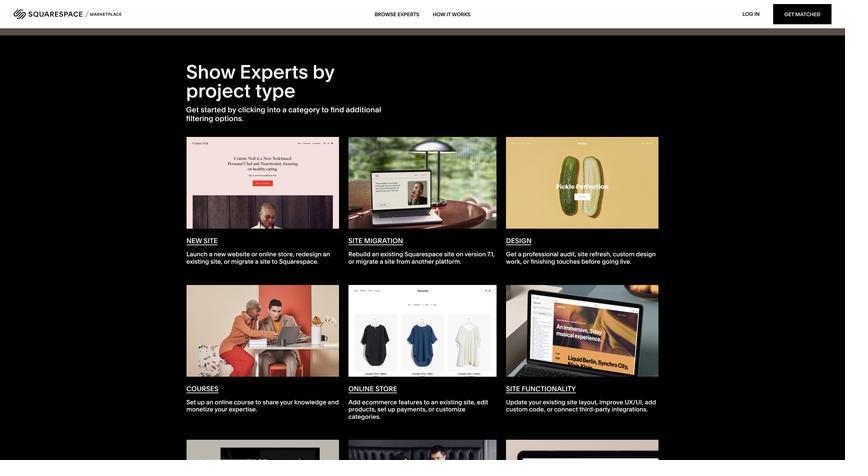 Task type: locate. For each thing, give the bounding box(es) containing it.
rebuild an existing squarespace site on version 7.1, or migrate a site from another platform.
[[349, 251, 495, 266]]

get
[[785, 11, 795, 17], [186, 105, 199, 114], [506, 251, 517, 258]]

2 vertical spatial get
[[506, 251, 517, 258]]

site right "audit,"
[[578, 251, 588, 258]]

site up rebuild on the bottom
[[349, 237, 363, 245]]

a inside rebuild an existing squarespace site on version 7.1, or migrate a site from another platform.
[[380, 258, 383, 266]]

courses list item
[[186, 285, 344, 440]]

site, right launch in the bottom left of the page
[[211, 258, 223, 266]]

custom
[[613, 251, 635, 258], [506, 406, 528, 414]]

0 vertical spatial by
[[313, 60, 335, 83]]

0 horizontal spatial get
[[186, 105, 199, 114]]

2 horizontal spatial your
[[529, 399, 542, 406]]

0 horizontal spatial site
[[204, 237, 218, 245]]

list containing new site
[[186, 137, 664, 460]]

custom inside update your existing site layout, improve ux/ui, add custom code, or connect third-party integrations.
[[506, 406, 528, 414]]

existing down new on the bottom left of page
[[187, 258, 209, 266]]

an right redesign
[[323, 251, 330, 258]]

your
[[280, 399, 293, 406], [529, 399, 542, 406], [215, 406, 228, 414]]

1 horizontal spatial migrate
[[356, 258, 379, 266]]

show experts by project type heading
[[186, 60, 385, 102]]

1 horizontal spatial site,
[[464, 399, 476, 406]]

online
[[349, 385, 374, 393]]

new site list item
[[186, 137, 344, 285]]

to left store,
[[272, 258, 278, 266]]

from
[[397, 258, 410, 266]]

browse experts
[[375, 11, 420, 17]]

0 vertical spatial custom
[[613, 251, 635, 258]]

1 vertical spatial by
[[228, 105, 236, 114]]

site migration
[[349, 237, 403, 245]]

1 horizontal spatial site
[[349, 237, 363, 245]]

your right monetize
[[215, 406, 228, 414]]

custom inside get a professional audit, site refresh, custom design work, or finishing touches before going live.
[[613, 251, 635, 258]]

an down site migration
[[372, 251, 379, 258]]

works
[[452, 11, 471, 17]]

integrations.
[[612, 406, 648, 414]]

online
[[259, 251, 277, 258], [215, 399, 233, 406]]

site, left edit
[[464, 399, 476, 406]]

0 horizontal spatial experts
[[240, 60, 308, 83]]

show
[[186, 60, 236, 83]]

0 horizontal spatial online
[[215, 399, 233, 406]]

in
[[755, 11, 760, 17]]

migrate right new
[[231, 258, 254, 266]]

existing
[[381, 251, 403, 258], [187, 258, 209, 266], [440, 399, 463, 406], [543, 399, 566, 406]]

by
[[313, 60, 335, 83], [228, 105, 236, 114]]

set up an online course to share your knowledge and monetize your expertise.
[[187, 399, 339, 414]]

2 migrate from the left
[[356, 258, 379, 266]]

an right payments, at the bottom
[[431, 399, 438, 406]]

a left new
[[209, 251, 213, 258]]

site inside update your existing site layout, improve ux/ui, add custom code, or connect third-party integrations.
[[567, 399, 578, 406]]

1 vertical spatial get
[[186, 105, 199, 114]]

migrate down site migration
[[356, 258, 379, 266]]

1 horizontal spatial custom
[[613, 251, 635, 258]]

to right features
[[424, 399, 430, 406]]

course
[[234, 399, 254, 406]]

or inside 'add ecommerce features to an existing site, edit products, set up payments, or customize categories.'
[[429, 406, 435, 414]]

7.1,
[[488, 251, 495, 258]]

up
[[197, 399, 205, 406], [388, 406, 396, 414]]

another
[[412, 258, 434, 266]]

site
[[444, 251, 455, 258], [578, 251, 588, 258], [260, 258, 271, 266], [385, 258, 395, 266], [567, 399, 578, 406]]

0 vertical spatial get
[[785, 11, 795, 17]]

work,
[[506, 258, 522, 266]]

1 horizontal spatial online
[[259, 251, 277, 258]]

or right code,
[[547, 406, 553, 414]]

site left store,
[[260, 258, 271, 266]]

existing inside launch a new website or online store, redesign an existing site, or migrate a site to squarespace.
[[187, 258, 209, 266]]

0 horizontal spatial up
[[197, 399, 205, 406]]

or right work,
[[524, 258, 529, 266]]

online left course
[[215, 399, 233, 406]]

get down design
[[506, 251, 517, 258]]

1 vertical spatial online
[[215, 399, 233, 406]]

an inside launch a new website or online store, redesign an existing site, or migrate a site to squarespace.
[[323, 251, 330, 258]]

set
[[187, 399, 196, 406]]

site,
[[211, 258, 223, 266], [464, 399, 476, 406]]

edit
[[477, 399, 489, 406]]

1 migrate from the left
[[231, 258, 254, 266]]

site left layout,
[[567, 399, 578, 406]]

up inside set up an online course to share your knowledge and monetize your expertise.
[[197, 399, 205, 406]]

connect
[[555, 406, 578, 414]]

a inside show experts by project type get started by clicking into a category to find additional filtering options.
[[283, 105, 287, 114]]

1 vertical spatial custom
[[506, 406, 528, 414]]

experts inside show experts by project type get started by clicking into a category to find additional filtering options.
[[240, 60, 308, 83]]

a right website at bottom left
[[255, 258, 259, 266]]

your down site functionality
[[529, 399, 542, 406]]

design
[[636, 251, 656, 258]]

to left share
[[255, 399, 261, 406]]

0 vertical spatial online
[[259, 251, 277, 258]]

or
[[252, 251, 258, 258], [224, 258, 230, 266], [349, 258, 355, 266], [524, 258, 529, 266], [429, 406, 435, 414], [547, 406, 553, 414]]

a inside get a professional audit, site refresh, custom design work, or finishing touches before going live.
[[518, 251, 522, 258]]

ecommerce
[[362, 399, 397, 406]]

site
[[204, 237, 218, 245], [349, 237, 363, 245], [506, 385, 520, 393]]

live.
[[621, 258, 632, 266]]

an down courses
[[206, 399, 213, 406]]

0 horizontal spatial by
[[228, 105, 236, 114]]

to inside launch a new website or online store, redesign an existing site, or migrate a site to squarespace.
[[272, 258, 278, 266]]

or inside get a professional audit, site refresh, custom design work, or finishing touches before going live.
[[524, 258, 529, 266]]

a down design
[[518, 251, 522, 258]]

party
[[596, 406, 611, 414]]

site migration list item
[[344, 137, 502, 285]]

0 horizontal spatial your
[[215, 406, 228, 414]]

1 vertical spatial experts
[[240, 60, 308, 83]]

online left store,
[[259, 251, 277, 258]]

0 vertical spatial site,
[[211, 258, 223, 266]]

get inside get a professional audit, site refresh, custom design work, or finishing touches before going live.
[[506, 251, 517, 258]]

site up update
[[506, 385, 520, 393]]

get left started
[[186, 105, 199, 114]]

2 horizontal spatial site
[[506, 385, 520, 393]]

existing down functionality
[[543, 399, 566, 406]]

0 horizontal spatial custom
[[506, 406, 528, 414]]

log
[[743, 11, 754, 17]]

add ecommerce features to an existing site, edit products, set up payments, or customize categories.
[[349, 399, 489, 421]]

get left matched
[[785, 11, 795, 17]]

site for site functionality
[[506, 385, 520, 393]]

new
[[187, 237, 202, 245]]

0 horizontal spatial migrate
[[231, 258, 254, 266]]

features
[[399, 399, 423, 406]]

0 vertical spatial experts
[[398, 11, 420, 17]]

1 horizontal spatial get
[[506, 251, 517, 258]]

or down site migration
[[349, 258, 355, 266]]

online store list item
[[344, 285, 502, 440]]

experts inside "link"
[[398, 11, 420, 17]]

an
[[323, 251, 330, 258], [372, 251, 379, 258], [206, 399, 213, 406], [431, 399, 438, 406]]

0 horizontal spatial site,
[[211, 258, 223, 266]]

2 horizontal spatial get
[[785, 11, 795, 17]]

list
[[186, 137, 664, 460]]

site, inside 'add ecommerce features to an existing site, edit products, set up payments, or customize categories.'
[[464, 399, 476, 406]]

improve
[[600, 399, 624, 406]]

1 horizontal spatial by
[[313, 60, 335, 83]]

platform.
[[436, 258, 462, 266]]

ux/ui,
[[625, 399, 644, 406]]

log in link
[[743, 11, 760, 17]]

migrate
[[231, 258, 254, 266], [356, 258, 379, 266]]

to left "find"
[[322, 105, 329, 114]]

1 vertical spatial site,
[[464, 399, 476, 406]]

or left customize
[[429, 406, 435, 414]]

how it works
[[433, 11, 471, 17]]

get matched
[[785, 11, 821, 17]]

a
[[283, 105, 287, 114], [209, 251, 213, 258], [518, 251, 522, 258], [255, 258, 259, 266], [380, 258, 383, 266]]

get for get matched
[[785, 11, 795, 17]]

update your existing site layout, improve ux/ui, add custom code, or connect third-party integrations.
[[506, 399, 657, 414]]

squarespace.
[[279, 258, 319, 266]]

existing inside 'add ecommerce features to an existing site, edit products, set up payments, or customize categories.'
[[440, 399, 463, 406]]

a down migration on the bottom of the page
[[380, 258, 383, 266]]

get inside show experts by project type get started by clicking into a category to find additional filtering options.
[[186, 105, 199, 114]]

1 horizontal spatial up
[[388, 406, 396, 414]]

get matched link
[[774, 4, 832, 24]]

it
[[447, 11, 451, 17]]

existing down migration on the bottom of the page
[[381, 251, 403, 258]]

experts
[[398, 11, 420, 17], [240, 60, 308, 83]]

monetize
[[187, 406, 213, 414]]

how
[[433, 11, 446, 17]]

your right share
[[280, 399, 293, 406]]

migration
[[364, 237, 403, 245]]

finishing
[[531, 258, 556, 266]]

existing left edit
[[440, 399, 463, 406]]

a right into
[[283, 105, 287, 114]]

1 horizontal spatial experts
[[398, 11, 420, 17]]

custom left design
[[613, 251, 635, 258]]

custom left code,
[[506, 406, 528, 414]]

1 horizontal spatial your
[[280, 399, 293, 406]]

site up new
[[204, 237, 218, 245]]



Task type: vqa. For each thing, say whether or not it's contained in the screenshot.


Task type: describe. For each thing, give the bounding box(es) containing it.
online inside launch a new website or online store, redesign an existing site, or migrate a site to squarespace.
[[259, 251, 277, 258]]

design link
[[506, 137, 659, 246]]

up inside 'add ecommerce features to an existing site, edit products, set up payments, or customize categories.'
[[388, 406, 396, 414]]

browse
[[375, 11, 397, 17]]

existing inside rebuild an existing squarespace site on version 7.1, or migrate a site from another platform.
[[381, 251, 403, 258]]

audit,
[[560, 251, 577, 258]]

customize
[[436, 406, 466, 414]]

design
[[506, 237, 532, 245]]

project
[[186, 79, 251, 102]]

your inside update your existing site layout, improve ux/ui, add custom code, or connect third-party integrations.
[[529, 399, 542, 406]]

courses link
[[187, 285, 339, 394]]

expertise.
[[229, 406, 257, 414]]

add
[[645, 399, 657, 406]]

payments,
[[397, 406, 427, 414]]

site functionality link
[[506, 285, 659, 394]]

get a professional audit, site refresh, custom design work, or finishing touches before going live.
[[506, 251, 656, 266]]

add
[[349, 399, 361, 406]]

started
[[201, 105, 226, 114]]

professional
[[523, 251, 559, 258]]

functionality
[[522, 385, 576, 393]]

browse experts link
[[375, 4, 420, 24]]

or right launch in the bottom left of the page
[[224, 258, 230, 266]]

knowledge
[[294, 399, 327, 406]]

online store link
[[349, 285, 497, 394]]

store
[[376, 385, 397, 393]]

on
[[456, 251, 464, 258]]

site left from
[[385, 258, 395, 266]]

or inside update your existing site layout, improve ux/ui, add custom code, or connect third-party integrations.
[[547, 406, 553, 414]]

new
[[214, 251, 226, 258]]

site migration link
[[349, 137, 497, 246]]

touches
[[557, 258, 580, 266]]

design list item
[[502, 137, 659, 285]]

options.
[[215, 114, 244, 123]]

new site
[[187, 237, 218, 245]]

redesign
[[296, 251, 322, 258]]

an inside set up an online course to share your knowledge and monetize your expertise.
[[206, 399, 213, 406]]

third-
[[580, 406, 596, 414]]

an inside 'add ecommerce features to an existing site, edit products, set up payments, or customize categories.'
[[431, 399, 438, 406]]

online inside set up an online course to share your knowledge and monetize your expertise.
[[215, 399, 233, 406]]

site inside list item
[[204, 237, 218, 245]]

site functionality
[[506, 385, 576, 393]]

launch a new website or online store, redesign an existing site, or migrate a site to squarespace.
[[187, 251, 330, 266]]

before
[[582, 258, 601, 266]]

site inside launch a new website or online store, redesign an existing site, or migrate a site to squarespace.
[[260, 258, 271, 266]]

to inside 'add ecommerce features to an existing site, edit products, set up payments, or customize categories.'
[[424, 399, 430, 406]]

clicking
[[238, 105, 266, 114]]

existing inside update your existing site layout, improve ux/ui, add custom code, or connect third-party integrations.
[[543, 399, 566, 406]]

category
[[289, 105, 320, 114]]

experts for show
[[240, 60, 308, 83]]

experts for browse
[[398, 11, 420, 17]]

filtering
[[186, 114, 213, 123]]

find
[[331, 105, 344, 114]]

an inside rebuild an existing squarespace site on version 7.1, or migrate a site from another platform.
[[372, 251, 379, 258]]

rebuild
[[349, 251, 371, 258]]

online store
[[349, 385, 397, 393]]

and
[[328, 399, 339, 406]]

squarespace marketplace image
[[14, 9, 122, 19]]

share
[[263, 399, 279, 406]]

additional
[[346, 105, 381, 114]]

site for site migration
[[349, 237, 363, 245]]

into
[[267, 105, 281, 114]]

refresh,
[[590, 251, 612, 258]]

or right website at bottom left
[[252, 251, 258, 258]]

migrate inside launch a new website or online store, redesign an existing site, or migrate a site to squarespace.
[[231, 258, 254, 266]]

type
[[255, 79, 296, 102]]

website
[[227, 251, 250, 258]]

how it works link
[[433, 4, 471, 24]]

code,
[[530, 406, 546, 414]]

matched
[[796, 11, 821, 17]]

version
[[465, 251, 486, 258]]

store,
[[278, 251, 295, 258]]

to inside set up an online course to share your knowledge and monetize your expertise.
[[255, 399, 261, 406]]

log in
[[743, 11, 760, 17]]

site left on
[[444, 251, 455, 258]]

site inside get a professional audit, site refresh, custom design work, or finishing touches before going live.
[[578, 251, 588, 258]]

new site link
[[187, 137, 339, 246]]

update
[[506, 399, 528, 406]]

going
[[602, 258, 619, 266]]

or inside rebuild an existing squarespace site on version 7.1, or migrate a site from another platform.
[[349, 258, 355, 266]]

set
[[378, 406, 387, 414]]

site functionality list item
[[502, 285, 659, 440]]

show experts by project type get started by clicking into a category to find additional filtering options.
[[186, 60, 381, 123]]

categories.
[[349, 413, 381, 421]]

squarespace
[[405, 251, 443, 258]]

get for get a professional audit, site refresh, custom design work, or finishing touches before going live.
[[506, 251, 517, 258]]

layout,
[[579, 399, 598, 406]]

to inside show experts by project type get started by clicking into a category to find additional filtering options.
[[322, 105, 329, 114]]

launch
[[187, 251, 208, 258]]

migrate inside rebuild an existing squarespace site on version 7.1, or migrate a site from another platform.
[[356, 258, 379, 266]]

products,
[[349, 406, 376, 414]]

site, inside launch a new website or online store, redesign an existing site, or migrate a site to squarespace.
[[211, 258, 223, 266]]

courses
[[187, 385, 219, 393]]



